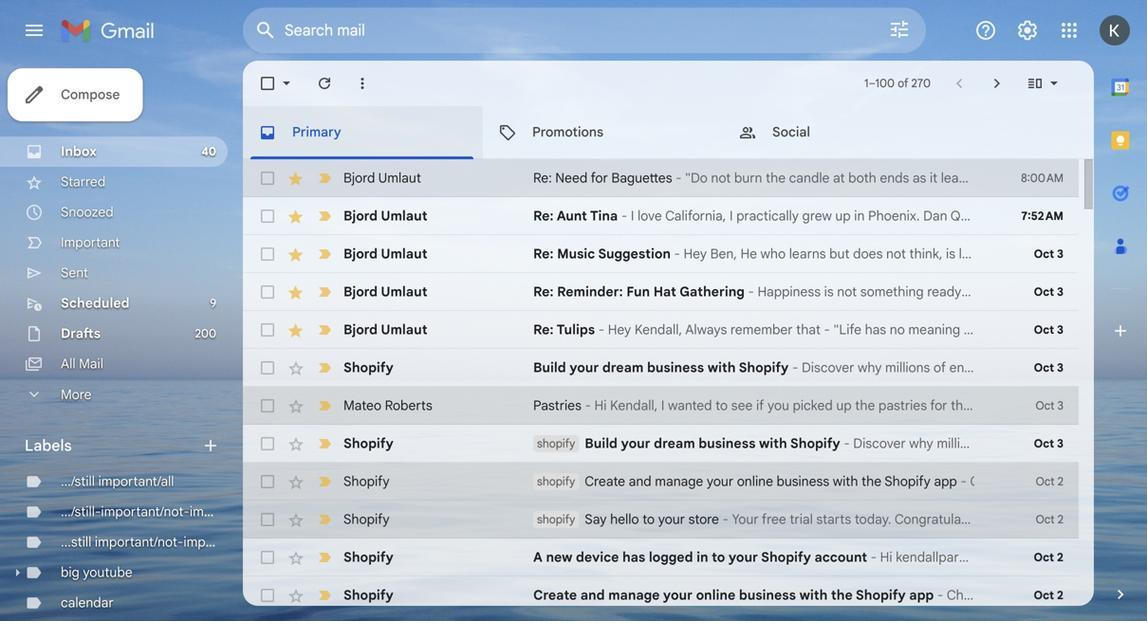 Task type: vqa. For each thing, say whether or not it's contained in the screenshot.


Task type: describe. For each thing, give the bounding box(es) containing it.
logged
[[649, 550, 693, 566]]

3 for re: reminder: fun hat gathering -
[[1058, 285, 1064, 299]]

settings image
[[1017, 19, 1039, 42]]

your down logged at right
[[663, 588, 693, 604]]

sent
[[61, 265, 88, 281]]

shopify say hello to your store -
[[537, 512, 732, 528]]

...still
[[61, 534, 91, 551]]

oct 2 for second row from the bottom
[[1034, 551, 1064, 565]]

mat
[[1128, 398, 1148, 414]]

important for .../still-important/not-important
[[190, 504, 249, 521]]

big youtube link
[[61, 565, 133, 581]]

2 row from the top
[[243, 197, 1079, 235]]

3 for pastries - hi kendall, i wanted to see if you picked up the pastries for the wedding tomorrow. best, mat
[[1058, 399, 1064, 413]]

wanted
[[668, 398, 712, 414]]

re: for re: reminder: fun hat gathering
[[533, 284, 554, 300]]

re: reminder: fun hat gathering -
[[533, 284, 758, 300]]

if
[[756, 398, 764, 414]]

3 for re: music suggestion -
[[1058, 247, 1064, 261]]

picked
[[793, 398, 833, 414]]

a
[[533, 550, 543, 566]]

account
[[815, 550, 868, 566]]

8:00 am
[[1021, 171, 1064, 186]]

big youtube
[[61, 565, 133, 581]]

tab list containing primary
[[243, 106, 1094, 159]]

drafts link
[[61, 326, 101, 342]]

promotions
[[532, 124, 604, 140]]

say
[[585, 512, 607, 528]]

4 2 from the top
[[1057, 589, 1064, 603]]

business down "picked" at right bottom
[[777, 474, 830, 490]]

oct for re: reminder: fun hat gathering -
[[1034, 285, 1055, 299]]

more
[[61, 387, 92, 403]]

inbox link
[[61, 143, 97, 160]]

a new device has logged in to your shopify account -
[[533, 550, 880, 566]]

oct for re: tulips -
[[1034, 323, 1055, 337]]

all
[[61, 356, 76, 373]]

0 vertical spatial for
[[591, 170, 608, 187]]

0 vertical spatial online
[[737, 474, 773, 490]]

1 horizontal spatial dream
[[654, 436, 695, 452]]

3 2 from the top
[[1057, 551, 1064, 565]]

sent link
[[61, 265, 88, 281]]

umlaut for re: reminder: fun hat gathering
[[381, 284, 428, 300]]

0 vertical spatial build
[[533, 360, 566, 376]]

compose button
[[8, 68, 143, 121]]

the right up
[[855, 398, 875, 414]]

mateo
[[344, 398, 382, 414]]

calendar link
[[61, 595, 114, 612]]

important for ...still important/not-important
[[184, 534, 243, 551]]

your down kendall,
[[621, 436, 651, 452]]

5 row from the top
[[243, 311, 1079, 349]]

12 row from the top
[[243, 577, 1079, 615]]

.../still important/all link
[[61, 474, 174, 490]]

music
[[557, 246, 595, 262]]

important
[[61, 234, 120, 251]]

re: aunt tina -
[[533, 208, 631, 224]]

3 for build your dream business with shopify -
[[1058, 361, 1064, 375]]

device
[[576, 550, 619, 566]]

...still important/not-important
[[61, 534, 243, 551]]

8 row from the top
[[243, 425, 1079, 463]]

more image
[[353, 74, 372, 93]]

hi
[[595, 398, 607, 414]]

you
[[768, 398, 790, 414]]

scheduled
[[61, 295, 130, 312]]

re: tulips -
[[533, 322, 608, 338]]

drafts
[[61, 326, 101, 342]]

toggle split pane mode image
[[1026, 74, 1045, 93]]

up
[[837, 398, 852, 414]]

11 row from the top
[[243, 539, 1079, 577]]

calendar
[[61, 595, 114, 612]]

tulips
[[557, 322, 595, 338]]

9
[[210, 297, 216, 311]]

need
[[556, 170, 588, 187]]

.../still-important/not-important
[[61, 504, 249, 521]]

.../still-
[[61, 504, 101, 521]]

.../still-important/not-important link
[[61, 504, 249, 521]]

your up create and manage your online business with the shopify app -
[[729, 550, 758, 566]]

in
[[697, 550, 709, 566]]

the left wedding
[[951, 398, 971, 414]]

i
[[661, 398, 665, 414]]

oct for create and manage your online business with the shopify app -
[[1034, 589, 1054, 603]]

.../still
[[61, 474, 95, 490]]

gmail image
[[61, 11, 164, 49]]

promotions tab
[[483, 106, 722, 159]]

primary
[[292, 124, 341, 140]]

see
[[731, 398, 753, 414]]

1 vertical spatial manage
[[609, 588, 660, 604]]

youtube
[[83, 565, 133, 581]]

Search mail text field
[[285, 21, 835, 40]]

snoozed
[[61, 204, 114, 221]]

snoozed link
[[61, 204, 114, 221]]

tomorrow.
[[1029, 398, 1090, 414]]

the down account
[[831, 588, 853, 604]]

roberts
[[385, 398, 433, 414]]

all mail
[[61, 356, 103, 373]]

oct for build your dream business with shopify -
[[1034, 361, 1055, 375]]

re: music suggestion -
[[533, 246, 684, 262]]

with down you
[[759, 436, 788, 452]]

primary tab
[[243, 106, 481, 159]]

bjord umlaut for re: need for baguettes -
[[344, 170, 421, 187]]

oct 2 for 12th row from the top
[[1034, 589, 1064, 603]]

6 3 from the top
[[1058, 437, 1064, 451]]

shopify create and manage your online business with the shopify app -
[[537, 474, 970, 490]]

oct 3 for pastries - hi kendall, i wanted to see if you picked up the pastries for the wedding tomorrow. best, mat
[[1036, 399, 1064, 413]]

0 vertical spatial and
[[629, 474, 652, 490]]

re: need for baguettes -
[[533, 170, 685, 187]]

3 for re: tulips -
[[1058, 323, 1064, 337]]

oct 3 for re: reminder: fun hat gathering -
[[1034, 285, 1064, 299]]

your left store
[[658, 512, 685, 528]]

baguettes
[[612, 170, 673, 187]]

gathering
[[680, 284, 745, 300]]



Task type: locate. For each thing, give the bounding box(es) containing it.
shopify for build
[[537, 437, 575, 451]]

bjord for re: aunt tina
[[344, 208, 378, 224]]

7 row from the top
[[243, 387, 1148, 425]]

bjord for re: reminder: fun hat gathering
[[344, 284, 378, 300]]

re: for re: tulips
[[533, 322, 554, 338]]

1 bjord from the top
[[344, 170, 375, 187]]

re: left 'tulips'
[[533, 322, 554, 338]]

online down shopify build your dream business with shopify -
[[737, 474, 773, 490]]

to right in
[[712, 550, 725, 566]]

0 vertical spatial app
[[934, 474, 958, 490]]

re: for re: need for baguettes
[[533, 170, 552, 187]]

search mail image
[[249, 13, 283, 47]]

bjord umlaut for re: music suggestion -
[[344, 246, 428, 262]]

3 re: from the top
[[533, 246, 554, 262]]

0 horizontal spatial dream
[[603, 360, 644, 376]]

pastries - hi kendall, i wanted to see if you picked up the pastries for the wedding tomorrow. best, mat
[[533, 398, 1148, 414]]

to right the "hello"
[[643, 512, 655, 528]]

reminder:
[[557, 284, 623, 300]]

1 vertical spatial shopify
[[537, 475, 575, 489]]

4 re: from the top
[[533, 284, 554, 300]]

2 re: from the top
[[533, 208, 554, 224]]

create
[[585, 474, 626, 490], [533, 588, 577, 604]]

oct 3 for build your dream business with shopify -
[[1034, 361, 1064, 375]]

0 horizontal spatial online
[[696, 588, 736, 604]]

wedding
[[974, 398, 1026, 414]]

3 shopify from the top
[[537, 513, 575, 527]]

refresh image
[[315, 74, 334, 93]]

row up build your dream business with shopify -
[[243, 311, 1079, 349]]

the
[[855, 398, 875, 414], [951, 398, 971, 414], [862, 474, 882, 490], [831, 588, 853, 604]]

create down new at the bottom left of the page
[[533, 588, 577, 604]]

pastries
[[879, 398, 927, 414]]

scheduled link
[[61, 295, 130, 312]]

re: left aunt
[[533, 208, 554, 224]]

the up account
[[862, 474, 882, 490]]

advanced search options image
[[881, 10, 919, 48]]

bjord umlaut for re: reminder: fun hat gathering -
[[344, 284, 428, 300]]

re: left music
[[533, 246, 554, 262]]

manage
[[655, 474, 704, 490], [609, 588, 660, 604]]

row up 'shopify say hello to your store -'
[[243, 463, 1079, 501]]

1 2 from the top
[[1058, 475, 1064, 489]]

oct 2 for tenth row from the top
[[1036, 513, 1064, 527]]

5 re: from the top
[[533, 322, 554, 338]]

bjord umlaut for re: aunt tina -
[[344, 208, 428, 224]]

1 vertical spatial online
[[696, 588, 736, 604]]

tina
[[590, 208, 618, 224]]

4 row from the top
[[243, 273, 1079, 311]]

has
[[623, 550, 646, 566]]

with down up
[[833, 474, 858, 490]]

0 horizontal spatial for
[[591, 170, 608, 187]]

bjord
[[344, 170, 375, 187], [344, 208, 378, 224], [344, 246, 378, 262], [344, 284, 378, 300], [344, 322, 378, 338]]

support image
[[975, 19, 998, 42]]

labels heading
[[25, 437, 201, 456]]

row
[[243, 159, 1079, 197], [243, 197, 1079, 235], [243, 235, 1079, 273], [243, 273, 1079, 311], [243, 311, 1079, 349], [243, 349, 1079, 387], [243, 387, 1148, 425], [243, 425, 1079, 463], [243, 463, 1079, 501], [243, 501, 1079, 539], [243, 539, 1079, 577], [243, 577, 1079, 615]]

your up store
[[707, 474, 734, 490]]

dream up kendall,
[[603, 360, 644, 376]]

hat
[[654, 284, 677, 300]]

for right the need
[[591, 170, 608, 187]]

business up 'i'
[[647, 360, 704, 376]]

1 horizontal spatial build
[[585, 436, 618, 452]]

bjord for re: need for baguettes
[[344, 170, 375, 187]]

important/not- up ...still important/not-important link
[[101, 504, 190, 521]]

to for in
[[712, 550, 725, 566]]

1 row from the top
[[243, 159, 1079, 197]]

0 horizontal spatial and
[[581, 588, 605, 604]]

mateo roberts
[[344, 398, 433, 414]]

re: left reminder:
[[533, 284, 554, 300]]

labels navigation
[[0, 61, 249, 622]]

...still important/not-important link
[[61, 534, 243, 551]]

tab list
[[1094, 61, 1148, 553], [243, 106, 1094, 159]]

row down logged at right
[[243, 577, 1079, 615]]

row containing mateo roberts
[[243, 387, 1148, 425]]

1 shopify from the top
[[537, 437, 575, 451]]

row up logged at right
[[243, 501, 1079, 539]]

200
[[195, 327, 216, 341]]

shopify
[[344, 360, 394, 376], [739, 360, 789, 376], [344, 436, 394, 452], [791, 436, 841, 452], [344, 474, 390, 490], [885, 474, 931, 490], [344, 512, 390, 528], [344, 550, 394, 566], [761, 550, 811, 566], [344, 588, 394, 604], [856, 588, 906, 604]]

3 bjord from the top
[[344, 246, 378, 262]]

oct 2 for ninth row from the top of the main content containing primary
[[1036, 475, 1064, 489]]

shopify inside 'shopify say hello to your store -'
[[537, 513, 575, 527]]

umlaut for re: tulips
[[381, 322, 428, 338]]

re: for re: aunt tina
[[533, 208, 554, 224]]

important/not- down .../still-important/not-important link
[[95, 534, 184, 551]]

1 re: from the top
[[533, 170, 552, 187]]

pastries
[[533, 398, 582, 414]]

store
[[689, 512, 719, 528]]

2 3 from the top
[[1058, 285, 1064, 299]]

9 row from the top
[[243, 463, 1079, 501]]

oct
[[1034, 247, 1055, 261], [1034, 285, 1055, 299], [1034, 323, 1055, 337], [1034, 361, 1055, 375], [1036, 399, 1055, 413], [1034, 437, 1055, 451], [1036, 475, 1055, 489], [1036, 513, 1055, 527], [1034, 551, 1054, 565], [1034, 589, 1054, 603]]

build
[[533, 360, 566, 376], [585, 436, 618, 452]]

shopify inside shopify build your dream business with shopify -
[[537, 437, 575, 451]]

row down 'shopify say hello to your store -'
[[243, 539, 1079, 577]]

0 vertical spatial important
[[190, 504, 249, 521]]

create and manage your online business with the shopify app -
[[533, 588, 947, 604]]

oct for pastries - hi kendall, i wanted to see if you picked up the pastries for the wedding tomorrow. best, mat
[[1036, 399, 1055, 413]]

for right pastries
[[930, 398, 948, 414]]

4 3 from the top
[[1058, 361, 1064, 375]]

3 row from the top
[[243, 235, 1079, 273]]

2 2 from the top
[[1058, 513, 1064, 527]]

0 vertical spatial important/not-
[[101, 504, 190, 521]]

starred
[[61, 174, 106, 190]]

5 3 from the top
[[1058, 399, 1064, 413]]

important down .../still-important/not-important
[[184, 534, 243, 551]]

umlaut for re: need for baguettes
[[378, 170, 421, 187]]

shopify for create
[[537, 475, 575, 489]]

row down baguettes
[[243, 197, 1079, 235]]

re: for re: music suggestion
[[533, 246, 554, 262]]

row up 'i'
[[243, 349, 1079, 387]]

shopify inside shopify create and manage your online business with the shopify app -
[[537, 475, 575, 489]]

kendall,
[[610, 398, 658, 414]]

to left see
[[716, 398, 728, 414]]

row up hat
[[243, 235, 1079, 273]]

your
[[570, 360, 599, 376], [621, 436, 651, 452], [707, 474, 734, 490], [658, 512, 685, 528], [729, 550, 758, 566], [663, 588, 693, 604]]

shopify build your dream business with shopify -
[[537, 436, 854, 452]]

0 vertical spatial manage
[[655, 474, 704, 490]]

and down device
[[581, 588, 605, 604]]

0 horizontal spatial create
[[533, 588, 577, 604]]

1 horizontal spatial create
[[585, 474, 626, 490]]

0 vertical spatial dream
[[603, 360, 644, 376]]

2
[[1058, 475, 1064, 489], [1058, 513, 1064, 527], [1057, 551, 1064, 565], [1057, 589, 1064, 603]]

manage down shopify build your dream business with shopify -
[[655, 474, 704, 490]]

inbox
[[61, 143, 97, 160]]

with down account
[[800, 588, 828, 604]]

to for wanted
[[716, 398, 728, 414]]

older image
[[988, 74, 1007, 93]]

.../still important/all
[[61, 474, 174, 490]]

0 vertical spatial shopify
[[537, 437, 575, 451]]

1 vertical spatial and
[[581, 588, 605, 604]]

best,
[[1094, 398, 1124, 414]]

1 vertical spatial build
[[585, 436, 618, 452]]

main content
[[243, 61, 1148, 622]]

None checkbox
[[258, 207, 277, 226], [258, 245, 277, 264], [258, 283, 277, 302], [258, 321, 277, 340], [258, 397, 277, 416], [258, 473, 277, 492], [258, 207, 277, 226], [258, 245, 277, 264], [258, 283, 277, 302], [258, 321, 277, 340], [258, 397, 277, 416], [258, 473, 277, 492]]

oct 2
[[1036, 475, 1064, 489], [1036, 513, 1064, 527], [1034, 551, 1064, 565], [1034, 589, 1064, 603]]

bjord for re: music suggestion
[[344, 246, 378, 262]]

umlaut for re: aunt tina
[[381, 208, 428, 224]]

manage down the has
[[609, 588, 660, 604]]

starred link
[[61, 174, 106, 190]]

2 bjord umlaut from the top
[[344, 208, 428, 224]]

mail
[[79, 356, 103, 373]]

1 vertical spatial app
[[910, 588, 934, 604]]

app
[[934, 474, 958, 490], [910, 588, 934, 604]]

aunt
[[557, 208, 587, 224]]

build your dream business with shopify -
[[533, 360, 802, 376]]

oct 3
[[1034, 247, 1064, 261], [1034, 285, 1064, 299], [1034, 323, 1064, 337], [1034, 361, 1064, 375], [1036, 399, 1064, 413], [1034, 437, 1064, 451]]

bjord for re: tulips
[[344, 322, 378, 338]]

2 shopify from the top
[[537, 475, 575, 489]]

1 vertical spatial important/not-
[[95, 534, 184, 551]]

suggestion
[[598, 246, 671, 262]]

re: left the need
[[533, 170, 552, 187]]

with
[[708, 360, 736, 376], [759, 436, 788, 452], [833, 474, 858, 490], [800, 588, 828, 604]]

fun
[[627, 284, 650, 300]]

with up see
[[708, 360, 736, 376]]

1 horizontal spatial online
[[737, 474, 773, 490]]

6 row from the top
[[243, 349, 1079, 387]]

compose
[[61, 86, 120, 103]]

1 vertical spatial to
[[643, 512, 655, 528]]

important/all
[[98, 474, 174, 490]]

online
[[737, 474, 773, 490], [696, 588, 736, 604]]

5 bjord from the top
[[344, 322, 378, 338]]

1 vertical spatial important
[[184, 534, 243, 551]]

important link
[[61, 234, 120, 251]]

important
[[190, 504, 249, 521], [184, 534, 243, 551]]

dream down 'i'
[[654, 436, 695, 452]]

build up pastries
[[533, 360, 566, 376]]

oct 3 for re: music suggestion -
[[1034, 247, 1064, 261]]

build down hi
[[585, 436, 618, 452]]

umlaut for re: music suggestion
[[381, 246, 428, 262]]

3 bjord umlaut from the top
[[344, 246, 428, 262]]

oct for a new device has logged in to your shopify account -
[[1034, 551, 1054, 565]]

2 vertical spatial shopify
[[537, 513, 575, 527]]

2 bjord from the top
[[344, 208, 378, 224]]

2 vertical spatial to
[[712, 550, 725, 566]]

social
[[773, 124, 811, 140]]

business down a new device has logged in to your shopify account -
[[739, 588, 796, 604]]

big
[[61, 565, 79, 581]]

important up ...still important/not-important link
[[190, 504, 249, 521]]

bjord umlaut for re: tulips -
[[344, 322, 428, 338]]

oct for re: music suggestion -
[[1034, 247, 1055, 261]]

row down suggestion
[[243, 273, 1079, 311]]

7:52 am
[[1022, 209, 1064, 224]]

main content containing primary
[[243, 61, 1148, 622]]

10 row from the top
[[243, 501, 1079, 539]]

re:
[[533, 170, 552, 187], [533, 208, 554, 224], [533, 246, 554, 262], [533, 284, 554, 300], [533, 322, 554, 338]]

4 bjord from the top
[[344, 284, 378, 300]]

your down 'tulips'
[[570, 360, 599, 376]]

and up 'shopify say hello to your store -'
[[629, 474, 652, 490]]

1 vertical spatial for
[[930, 398, 948, 414]]

1 horizontal spatial and
[[629, 474, 652, 490]]

None search field
[[243, 8, 926, 53]]

important/not- for ...still
[[95, 534, 184, 551]]

1 bjord umlaut from the top
[[344, 170, 421, 187]]

40
[[202, 145, 216, 159]]

all mail link
[[61, 356, 103, 373]]

row up 'tina'
[[243, 159, 1079, 197]]

new
[[546, 550, 573, 566]]

shopify for say
[[537, 513, 575, 527]]

row up shopify build your dream business with shopify -
[[243, 387, 1148, 425]]

3 3 from the top
[[1058, 323, 1064, 337]]

for
[[591, 170, 608, 187], [930, 398, 948, 414]]

1 vertical spatial create
[[533, 588, 577, 604]]

shopify
[[537, 437, 575, 451], [537, 475, 575, 489], [537, 513, 575, 527]]

create up 'say'
[[585, 474, 626, 490]]

0 vertical spatial to
[[716, 398, 728, 414]]

business down see
[[699, 436, 756, 452]]

online down a new device has logged in to your shopify account -
[[696, 588, 736, 604]]

4 bjord umlaut from the top
[[344, 284, 428, 300]]

main menu image
[[23, 19, 46, 42]]

0 vertical spatial create
[[585, 474, 626, 490]]

to
[[716, 398, 728, 414], [643, 512, 655, 528], [712, 550, 725, 566]]

labels
[[25, 437, 72, 456]]

1 vertical spatial dream
[[654, 436, 695, 452]]

important/not- for .../still-
[[101, 504, 190, 521]]

5 bjord umlaut from the top
[[344, 322, 428, 338]]

1 horizontal spatial for
[[930, 398, 948, 414]]

hello
[[610, 512, 639, 528]]

None checkbox
[[258, 74, 277, 93], [258, 169, 277, 188], [258, 359, 277, 378], [258, 435, 277, 454], [258, 511, 277, 530], [258, 549, 277, 568], [258, 587, 277, 606], [258, 74, 277, 93], [258, 169, 277, 188], [258, 359, 277, 378], [258, 435, 277, 454], [258, 511, 277, 530], [258, 549, 277, 568], [258, 587, 277, 606]]

row down 'i'
[[243, 425, 1079, 463]]

oct 3 for re: tulips -
[[1034, 323, 1064, 337]]

social tab
[[723, 106, 962, 159]]

0 horizontal spatial build
[[533, 360, 566, 376]]

more button
[[0, 380, 228, 410]]

1 3 from the top
[[1058, 247, 1064, 261]]



